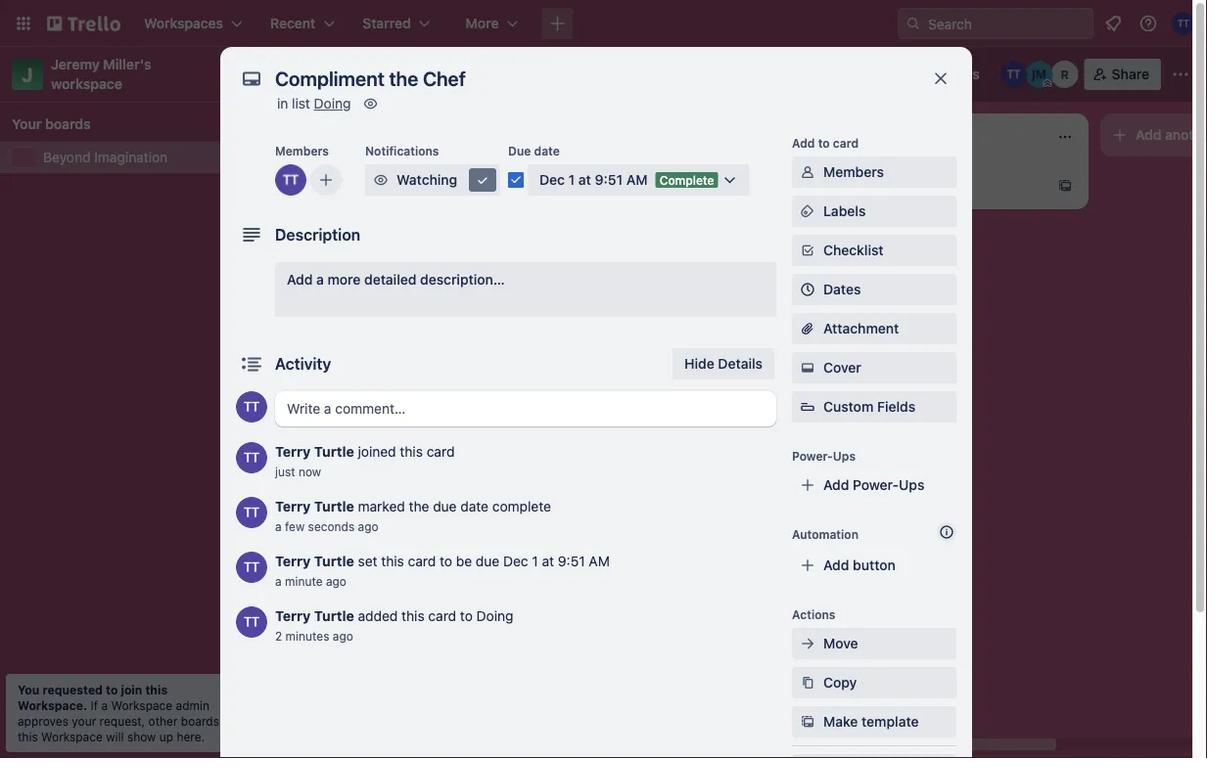 Task type: locate. For each thing, give the bounding box(es) containing it.
turtle up a minute ago link at the bottom left
[[314, 554, 354, 570]]

1 vertical spatial dec
[[615, 252, 637, 265]]

2 horizontal spatial dec
[[615, 252, 637, 265]]

1 vertical spatial beyond
[[43, 149, 91, 165]]

sm image for cover
[[798, 358, 818, 378]]

actions
[[792, 608, 836, 622]]

card up "members" link
[[833, 136, 859, 150]]

beyond imagination down your boards with 1 items element
[[43, 149, 168, 165]]

add anothe
[[1136, 127, 1207, 143]]

0 horizontal spatial dec
[[503, 554, 528, 570]]

1 vertical spatial ago
[[326, 575, 347, 589]]

if
[[91, 699, 98, 713]]

0 horizontal spatial create from template… image
[[501, 508, 517, 523]]

this right set
[[381, 554, 404, 570]]

1 vertical spatial due
[[476, 554, 500, 570]]

1 vertical spatial 9:51
[[558, 554, 585, 570]]

terry turtle (terryturtle) image
[[275, 165, 307, 196], [494, 416, 517, 439], [236, 443, 267, 474], [236, 497, 267, 529], [236, 607, 267, 638]]

0 vertical spatial at
[[579, 172, 591, 188]]

terry up minute
[[275, 554, 311, 570]]

a inside terry turtle set this card to be due dec 1 at 9:51 am a minute ago
[[275, 575, 282, 589]]

due
[[433, 499, 457, 515], [476, 554, 500, 570]]

list
[[292, 95, 310, 112]]

0 vertical spatial ups
[[833, 449, 856, 463]]

members
[[275, 144, 329, 158], [824, 164, 884, 180]]

a inside if a workspace admin approves your request, other boards in this workspace will show up here.
[[101, 699, 108, 713]]

star or unstar board image
[[468, 67, 484, 82]]

beyond inside board name text box
[[280, 64, 343, 85]]

0 horizontal spatial imagination
[[94, 149, 168, 165]]

sm image down notifications
[[371, 170, 391, 190]]

move link
[[792, 629, 957, 660]]

terry turtle (terryturtle) image left 2
[[236, 607, 267, 638]]

custom fields
[[824, 399, 916, 415]]

ago inside terry turtle set this card to be due dec 1 at 9:51 am a minute ago
[[326, 575, 347, 589]]

1 horizontal spatial dec
[[540, 172, 565, 188]]

members link
[[792, 157, 957, 188]]

create from template… image
[[779, 296, 795, 311]]

boards
[[45, 116, 91, 132], [181, 715, 219, 729]]

sm image inside cover link
[[798, 358, 818, 378]]

to inside "you requested to join this workspace."
[[106, 684, 118, 697]]

terry turtle marked the due date complete a few seconds ago
[[275, 499, 551, 534]]

0 vertical spatial workspace
[[111, 699, 173, 713]]

power- down power-ups on the bottom right of the page
[[853, 477, 899, 494]]

0 horizontal spatial in
[[223, 715, 232, 729]]

turtle inside terry turtle added this card to doing 2 minutes ago
[[314, 609, 354, 625]]

in
[[277, 95, 288, 112], [223, 715, 232, 729]]

1 horizontal spatial date
[[534, 144, 560, 158]]

1 vertical spatial add a card
[[306, 507, 375, 523]]

sm image left cover
[[798, 358, 818, 378]]

in left list
[[277, 95, 288, 112]]

0 vertical spatial beyond imagination
[[280, 64, 447, 85]]

filters button
[[910, 59, 986, 90]]

0 vertical spatial ago
[[358, 520, 379, 534]]

1 vertical spatial ups
[[899, 477, 925, 494]]

this up kickoff meeting link
[[400, 444, 423, 460]]

card inside terry turtle set this card to be due dec 1 at 9:51 am a minute ago
[[408, 554, 436, 570]]

1 horizontal spatial at
[[579, 172, 591, 188]]

0 horizontal spatial beyond
[[43, 149, 91, 165]]

1 turtle from the top
[[314, 444, 354, 460]]

terry up 'few'
[[275, 499, 311, 515]]

terry turtle (terryturtle) image right open information menu image
[[1172, 12, 1196, 35]]

template
[[862, 714, 919, 731]]

dates
[[824, 282, 861, 298]]

notifications
[[365, 144, 439, 158]]

card left 'be'
[[408, 554, 436, 570]]

ups down fields
[[899, 477, 925, 494]]

dec inside checkbox
[[615, 252, 637, 265]]

dec right 'be'
[[503, 554, 528, 570]]

this for joined
[[400, 444, 423, 460]]

date
[[534, 144, 560, 158], [461, 499, 489, 515]]

just
[[275, 465, 295, 479]]

attachment button
[[792, 313, 957, 345]]

a inside terry turtle marked the due date complete a few seconds ago
[[275, 520, 282, 534]]

0 vertical spatial dec
[[540, 172, 565, 188]]

to down terry turtle set this card to be due dec 1 at 9:51 am a minute ago
[[460, 609, 473, 625]]

a left 'few'
[[275, 520, 282, 534]]

sm image inside copy link
[[798, 674, 818, 693]]

1 vertical spatial at
[[542, 554, 554, 570]]

0 horizontal spatial boards
[[45, 116, 91, 132]]

button
[[853, 558, 896, 574]]

0 vertical spatial create from template… image
[[1058, 178, 1073, 194]]

add button button
[[792, 550, 957, 582]]

will
[[106, 731, 124, 744]]

0 vertical spatial beyond
[[280, 64, 343, 85]]

boards right your
[[45, 116, 91, 132]]

0 vertical spatial power-
[[792, 449, 833, 463]]

ago right minute
[[326, 575, 347, 589]]

1 vertical spatial boards
[[181, 715, 219, 729]]

add left more
[[287, 272, 313, 288]]

this right join
[[145, 684, 168, 697]]

1 down "complete" on the bottom of the page
[[532, 554, 538, 570]]

terry turtle (terryturtle) image left r
[[1000, 61, 1028, 88]]

in inside if a workspace admin approves your request, other boards in this workspace will show up here.
[[223, 715, 232, 729]]

0 horizontal spatial doing
[[314, 95, 351, 112]]

add a card button up checklist link
[[830, 170, 1050, 202]]

beyond imagination link
[[43, 148, 243, 167]]

sm image
[[371, 170, 391, 190], [473, 170, 493, 190], [798, 202, 818, 221], [798, 674, 818, 693]]

boards down admin
[[181, 715, 219, 729]]

this inside terry turtle set this card to be due dec 1 at 9:51 am a minute ago
[[381, 554, 404, 570]]

card up kickoff meeting link
[[427, 444, 455, 460]]

details
[[718, 356, 763, 372]]

1 horizontal spatial add a card
[[862, 178, 931, 194]]

sm image inside checklist link
[[798, 241, 818, 260]]

turtle inside terry turtle joined this card just now
[[314, 444, 354, 460]]

doing right list
[[314, 95, 351, 112]]

the
[[409, 499, 429, 515]]

doing
[[314, 95, 351, 112], [477, 609, 514, 625]]

workspace down join
[[111, 699, 173, 713]]

watching button
[[365, 165, 500, 196]]

1 vertical spatial add a card button
[[274, 500, 494, 531]]

1 horizontal spatial am
[[627, 172, 648, 188]]

add down power-ups on the bottom right of the page
[[824, 477, 849, 494]]

create
[[286, 394, 328, 410]]

imagination up doing 'link'
[[347, 64, 447, 85]]

ago down marked
[[358, 520, 379, 534]]

terry up 2
[[275, 609, 311, 625]]

ago inside terry turtle marked the due date complete a few seconds ago
[[358, 520, 379, 534]]

sm image left 'checklist'
[[798, 241, 818, 260]]

ups up add power-ups
[[833, 449, 856, 463]]

sm image down board name text box
[[361, 94, 380, 114]]

a right if
[[101, 699, 108, 713]]

sm image left the make
[[798, 713, 818, 732]]

terry turtle (terryturtle) image for added this card to doing
[[236, 607, 267, 638]]

instagram
[[332, 394, 395, 410]]

terry up "just now" link
[[275, 444, 311, 460]]

terry turtle (terryturtle) image left add members to card icon
[[275, 165, 307, 196]]

this
[[400, 444, 423, 460], [381, 554, 404, 570], [402, 609, 425, 625], [145, 684, 168, 697], [18, 731, 38, 744]]

0 horizontal spatial workspace
[[41, 731, 103, 744]]

0 vertical spatial add a card button
[[830, 170, 1050, 202]]

this inside terry turtle added this card to doing 2 minutes ago
[[402, 609, 425, 625]]

0 horizontal spatial at
[[542, 554, 554, 570]]

add right 'few'
[[306, 507, 331, 523]]

members up add members to card icon
[[275, 144, 329, 158]]

1 terry from the top
[[275, 444, 311, 460]]

2 vertical spatial dec
[[503, 554, 528, 570]]

3 turtle from the top
[[314, 554, 354, 570]]

add power-ups
[[824, 477, 925, 494]]

due right 'be'
[[476, 554, 500, 570]]

Mark due date as complete checkbox
[[508, 172, 524, 188]]

to
[[818, 136, 830, 150], [440, 554, 452, 570], [460, 609, 473, 625], [106, 684, 118, 697]]

add a more detailed description…
[[287, 272, 505, 288]]

terry inside terry turtle joined this card just now
[[275, 444, 311, 460]]

turtle for joined this card
[[314, 444, 354, 460]]

2 vertical spatial ago
[[333, 630, 353, 643]]

0 horizontal spatial date
[[461, 499, 489, 515]]

this inside terry turtle joined this card just now
[[400, 444, 423, 460]]

description
[[275, 226, 361, 244]]

sm image for labels
[[798, 202, 818, 221]]

in right other
[[223, 715, 232, 729]]

1 vertical spatial doing
[[477, 609, 514, 625]]

terry for added this card to doing
[[275, 609, 311, 625]]

add a card down kickoff meeting
[[306, 507, 375, 523]]

2 minutes ago link
[[275, 630, 353, 643]]

1 vertical spatial in
[[223, 715, 232, 729]]

open information menu image
[[1139, 14, 1158, 33]]

add anothe button
[[1101, 114, 1207, 157]]

to left join
[[106, 684, 118, 697]]

sm image inside 'make template' link
[[798, 713, 818, 732]]

terry for marked the due date complete
[[275, 499, 311, 515]]

1 vertical spatial am
[[589, 554, 610, 570]]

1 inside dec 1 checkbox
[[640, 252, 646, 265]]

up
[[159, 731, 173, 744]]

1 vertical spatial imagination
[[94, 149, 168, 165]]

create board or workspace image
[[548, 14, 567, 33]]

1 inside terry turtle set this card to be due dec 1 at 9:51 am a minute ago
[[532, 554, 538, 570]]

dates button
[[792, 274, 957, 306]]

custom fields button
[[792, 398, 957, 417]]

1 horizontal spatial in
[[277, 95, 288, 112]]

1 down create instagram
[[337, 421, 342, 434]]

turtle inside terry turtle marked the due date complete a few seconds ago
[[314, 499, 354, 515]]

1 horizontal spatial add a card button
[[830, 170, 1050, 202]]

0 horizontal spatial power-
[[792, 449, 833, 463]]

marked
[[358, 499, 405, 515]]

1
[[569, 172, 575, 188], [640, 252, 646, 265], [337, 421, 342, 434], [376, 421, 381, 434], [532, 554, 538, 570]]

None text field
[[265, 61, 912, 96]]

terry inside terry turtle marked the due date complete a few seconds ago
[[275, 499, 311, 515]]

here.
[[177, 731, 205, 744]]

create instagram
[[286, 394, 395, 410]]

turtle up kickoff meeting
[[314, 444, 354, 460]]

miller's
[[103, 56, 152, 72]]

0 horizontal spatial add a card button
[[274, 500, 494, 531]]

1 horizontal spatial due
[[476, 554, 500, 570]]

filters
[[940, 66, 980, 82]]

1 vertical spatial members
[[824, 164, 884, 180]]

this for set
[[381, 554, 404, 570]]

beyond imagination up doing 'link'
[[280, 64, 447, 85]]

add a card button
[[830, 170, 1050, 202], [274, 500, 494, 531]]

ago
[[358, 520, 379, 534], [326, 575, 347, 589], [333, 630, 353, 643]]

sm image inside labels link
[[798, 202, 818, 221]]

share
[[1112, 66, 1150, 82]]

cover link
[[792, 353, 957, 384]]

members up labels
[[824, 164, 884, 180]]

j
[[22, 63, 33, 86]]

terry turtle (terryturtle) image left minute
[[236, 552, 267, 584]]

terry turtle (terryturtle) image left 'few'
[[236, 497, 267, 529]]

to inside terry turtle added this card to doing 2 minutes ago
[[460, 609, 473, 625]]

Board name text field
[[270, 59, 457, 90]]

this right "added"
[[402, 609, 425, 625]]

ago right "minutes"
[[333, 630, 353, 643]]

terry inside terry turtle set this card to be due dec 1 at 9:51 am a minute ago
[[275, 554, 311, 570]]

date left "complete" on the bottom of the page
[[461, 499, 489, 515]]

add members to card image
[[318, 170, 334, 190]]

this down approves
[[18, 731, 38, 744]]

terry inside terry turtle added this card to doing 2 minutes ago
[[275, 609, 311, 625]]

add up labels link
[[862, 178, 888, 194]]

1 horizontal spatial imagination
[[347, 64, 447, 85]]

sm image
[[875, 59, 903, 86], [361, 94, 380, 114], [798, 163, 818, 182], [798, 241, 818, 260], [798, 358, 818, 378], [798, 635, 818, 654], [798, 713, 818, 732]]

attachment
[[824, 321, 899, 337]]

turtle inside terry turtle set this card to be due dec 1 at 9:51 am a minute ago
[[314, 554, 354, 570]]

doing down terry turtle set this card to be due dec 1 at 9:51 am a minute ago
[[477, 609, 514, 625]]

sm image left labels
[[798, 202, 818, 221]]

r button
[[1051, 61, 1079, 88]]

turtle up the seconds
[[314, 499, 354, 515]]

activity
[[275, 355, 331, 374]]

imagination down your boards with 1 items element
[[94, 149, 168, 165]]

0 vertical spatial imagination
[[347, 64, 447, 85]]

1 down thinking link
[[640, 252, 646, 265]]

sm image down actions
[[798, 635, 818, 654]]

terry turtle set this card to be due dec 1 at 9:51 am a minute ago
[[275, 554, 610, 589]]

0 horizontal spatial am
[[589, 554, 610, 570]]

beyond down your boards
[[43, 149, 91, 165]]

sm image inside "members" link
[[798, 163, 818, 182]]

1 horizontal spatial beyond imagination
[[280, 64, 447, 85]]

your
[[12, 116, 42, 132]]

0 horizontal spatial 9:51
[[558, 554, 585, 570]]

1 vertical spatial date
[[461, 499, 489, 515]]

to left 'be'
[[440, 554, 452, 570]]

0 vertical spatial boards
[[45, 116, 91, 132]]

add a card button down kickoff meeting link
[[274, 500, 494, 531]]

hide
[[685, 356, 715, 372]]

2 terry from the top
[[275, 499, 311, 515]]

approves
[[18, 715, 68, 729]]

add
[[1136, 127, 1162, 143], [792, 136, 815, 150], [862, 178, 888, 194], [287, 272, 313, 288], [824, 477, 849, 494], [306, 507, 331, 523], [824, 558, 849, 574]]

sm image down 'add to card'
[[798, 163, 818, 182]]

1 horizontal spatial 9:51
[[595, 172, 623, 188]]

power- down "custom"
[[792, 449, 833, 463]]

add a card up labels link
[[862, 178, 931, 194]]

0 vertical spatial in
[[277, 95, 288, 112]]

sm image for make template
[[798, 713, 818, 732]]

sm image for watching
[[371, 170, 391, 190]]

make
[[824, 714, 858, 731]]

1 horizontal spatial members
[[824, 164, 884, 180]]

1 horizontal spatial boards
[[181, 715, 219, 729]]

dec down thinking
[[615, 252, 637, 265]]

turtle
[[314, 444, 354, 460], [314, 499, 354, 515], [314, 554, 354, 570], [314, 609, 354, 625]]

4 terry from the top
[[275, 609, 311, 625]]

add a card
[[862, 178, 931, 194], [306, 507, 375, 523]]

0 vertical spatial members
[[275, 144, 329, 158]]

at inside terry turtle set this card to be due dec 1 at 9:51 am a minute ago
[[542, 554, 554, 570]]

at
[[579, 172, 591, 188], [542, 554, 554, 570]]

show
[[127, 731, 156, 744]]

0 vertical spatial add a card
[[862, 178, 931, 194]]

a left minute
[[275, 575, 282, 589]]

1 horizontal spatial doing
[[477, 609, 514, 625]]

0 horizontal spatial members
[[275, 144, 329, 158]]

0 horizontal spatial due
[[433, 499, 457, 515]]

sm image left copy
[[798, 674, 818, 693]]

sm image inside "move" link
[[798, 635, 818, 654]]

date right due
[[534, 144, 560, 158]]

workspace down your
[[41, 731, 103, 744]]

3 terry from the top
[[275, 554, 311, 570]]

0 vertical spatial doing
[[314, 95, 351, 112]]

boards inside if a workspace admin approves your request, other boards in this workspace will show up here.
[[181, 715, 219, 729]]

terry turtle added this card to doing 2 minutes ago
[[275, 609, 514, 643]]

1 vertical spatial power-
[[853, 477, 899, 494]]

2 turtle from the top
[[314, 499, 354, 515]]

add a card button for create from template… image to the right
[[830, 170, 1050, 202]]

4 turtle from the top
[[314, 609, 354, 625]]

0 vertical spatial due
[[433, 499, 457, 515]]

custom
[[824, 399, 874, 415]]

turtle up 2 minutes ago link
[[314, 609, 354, 625]]

due right the at the left
[[433, 499, 457, 515]]

create from template… image
[[1058, 178, 1073, 194], [501, 508, 517, 523]]

beyond up in list doing
[[280, 64, 343, 85]]

0 horizontal spatial beyond imagination
[[43, 149, 168, 165]]

card down terry turtle set this card to be due dec 1 at 9:51 am a minute ago
[[428, 609, 456, 625]]

this inside if a workspace admin approves your request, other boards in this workspace will show up here.
[[18, 731, 38, 744]]

terry turtle (terryturtle) image left just
[[236, 443, 267, 474]]

dec down due date
[[540, 172, 565, 188]]

terry turtle (terryturtle) image
[[1172, 12, 1196, 35], [1000, 61, 1028, 88], [772, 247, 795, 270], [236, 392, 267, 423], [236, 552, 267, 584]]

your boards with 1 items element
[[12, 113, 233, 136]]

1 horizontal spatial beyond
[[280, 64, 343, 85]]



Task type: vqa. For each thing, say whether or not it's contained in the screenshot.
computer on the right of page
no



Task type: describe. For each thing, give the bounding box(es) containing it.
dec 1
[[615, 252, 646, 265]]

Dec 1 checkbox
[[591, 247, 651, 270]]

add left anothe
[[1136, 127, 1162, 143]]

checklist link
[[792, 235, 957, 266]]

kickoff meeting
[[286, 464, 385, 480]]

few
[[285, 520, 305, 534]]

0 notifications image
[[1102, 12, 1125, 35]]

sm image for copy
[[798, 674, 818, 693]]

9:51 inside terry turtle set this card to be due dec 1 at 9:51 am a minute ago
[[558, 554, 585, 570]]

a up labels link
[[891, 178, 899, 194]]

a few seconds ago link
[[275, 520, 379, 534]]

thinking link
[[564, 180, 791, 200]]

copy
[[824, 675, 857, 691]]

1 left thoughts
[[569, 172, 575, 188]]

a minute ago link
[[275, 575, 347, 589]]

anothe
[[1165, 127, 1207, 143]]

terry turtle (terryturtle) image up create from template… icon
[[772, 247, 795, 270]]

terry turtle (terryturtle) image left create
[[236, 392, 267, 423]]

card down meeting on the bottom left of page
[[346, 507, 375, 523]]

automation
[[792, 528, 859, 542]]

detailed
[[364, 272, 417, 288]]

dec for dec 1 at 9:51 am
[[540, 172, 565, 188]]

add down automation
[[824, 558, 849, 574]]

1 up the joined
[[376, 421, 381, 434]]

meeting
[[334, 464, 385, 480]]

terry turtle (terryturtle) image for joined this card
[[236, 443, 267, 474]]

terry turtle (terryturtle) image for marked the due date complete
[[236, 497, 267, 529]]

terry turtle joined this card just now
[[275, 444, 455, 479]]

back to home image
[[47, 8, 120, 39]]

to inside terry turtle set this card to be due dec 1 at 9:51 am a minute ago
[[440, 554, 452, 570]]

you
[[18, 684, 39, 697]]

this for added
[[402, 609, 425, 625]]

terry for set this card to be due dec 1 at 9:51 am
[[275, 554, 311, 570]]

minutes
[[286, 630, 329, 643]]

2
[[275, 630, 282, 643]]

card inside terry turtle added this card to doing 2 minutes ago
[[428, 609, 456, 625]]

other
[[148, 715, 178, 729]]

due inside terry turtle marked the due date complete a few seconds ago
[[433, 499, 457, 515]]

due
[[508, 144, 531, 158]]

card inside terry turtle joined this card just now
[[427, 444, 455, 460]]

a left more
[[316, 272, 324, 288]]

share button
[[1085, 59, 1161, 90]]

r
[[1061, 68, 1069, 81]]

if a workspace admin approves your request, other boards in this workspace will show up here.
[[18, 699, 232, 744]]

jeremy
[[51, 56, 100, 72]]

rubyanndersson (rubyanndersson) image
[[1051, 61, 1079, 88]]

sm image for checklist
[[798, 241, 818, 260]]

kickoff meeting link
[[286, 463, 513, 482]]

thinking
[[564, 182, 618, 198]]

show menu image
[[1171, 65, 1191, 84]]

checklist
[[824, 242, 884, 259]]

turtle for set this card to be due dec 1 at 9:51 am
[[314, 554, 354, 570]]

jeremy miller (jeremymiller198) image
[[1026, 61, 1053, 88]]

your
[[72, 715, 96, 729]]

requested
[[43, 684, 103, 697]]

1 horizontal spatial power-
[[853, 477, 899, 494]]

due inside terry turtle set this card to be due dec 1 at 9:51 am a minute ago
[[476, 554, 500, 570]]

cover
[[824, 360, 862, 376]]

copy link
[[792, 668, 957, 699]]

set
[[358, 554, 378, 570]]

mark due date as complete image
[[508, 172, 524, 188]]

complete
[[492, 499, 551, 515]]

0 horizontal spatial ups
[[833, 449, 856, 463]]

turtle for added this card to doing
[[314, 609, 354, 625]]

0 vertical spatial 9:51
[[595, 172, 623, 188]]

admin
[[176, 699, 209, 713]]

sm image for members
[[798, 163, 818, 182]]

color: purple, title: none image
[[286, 380, 325, 388]]

1 horizontal spatial create from template… image
[[1058, 178, 1073, 194]]

imagination inside beyond imagination link
[[94, 149, 168, 165]]

your boards
[[12, 116, 91, 132]]

join
[[121, 684, 142, 697]]

sm image left 'mark due date as complete' checkbox
[[473, 170, 493, 190]]

watching
[[397, 172, 458, 188]]

dec 1 at 9:51 am
[[540, 172, 648, 188]]

in list doing
[[277, 95, 351, 112]]

add to card
[[792, 136, 859, 150]]

sm image for move
[[798, 635, 818, 654]]

dec inside terry turtle set this card to be due dec 1 at 9:51 am a minute ago
[[503, 554, 528, 570]]

kickoff
[[286, 464, 330, 480]]

sm image left filters button at the top right of page
[[875, 59, 903, 86]]

0 vertical spatial am
[[627, 172, 648, 188]]

1 vertical spatial beyond imagination
[[43, 149, 168, 165]]

dec for dec 1
[[615, 252, 637, 265]]

doing link
[[314, 95, 351, 112]]

move
[[824, 636, 858, 652]]

seconds
[[308, 520, 355, 534]]

1 horizontal spatial ups
[[899, 477, 925, 494]]

this inside "you requested to join this workspace."
[[145, 684, 168, 697]]

0 vertical spatial date
[[534, 144, 560, 158]]

create instagram link
[[286, 392, 513, 412]]

Write a comment text field
[[275, 392, 777, 427]]

thoughts
[[584, 169, 638, 183]]

beyond imagination inside board name text box
[[280, 64, 447, 85]]

date inside terry turtle marked the due date complete a few seconds ago
[[461, 499, 489, 515]]

joined
[[358, 444, 396, 460]]

add up "members" link
[[792, 136, 815, 150]]

search image
[[906, 16, 921, 31]]

1 vertical spatial workspace
[[41, 731, 103, 744]]

minute
[[285, 575, 323, 589]]

a down kickoff meeting
[[335, 507, 343, 523]]

ago inside terry turtle added this card to doing 2 minutes ago
[[333, 630, 353, 643]]

make template
[[824, 714, 919, 731]]

imagination inside board name text box
[[347, 64, 447, 85]]

labels
[[824, 203, 866, 219]]

to up "members" link
[[818, 136, 830, 150]]

add a more detailed description… link
[[275, 262, 777, 317]]

labels link
[[792, 196, 957, 227]]

add power-ups link
[[792, 470, 957, 501]]

0 horizontal spatial add a card
[[306, 507, 375, 523]]

turtle for marked the due date complete
[[314, 499, 354, 515]]

primary element
[[0, 0, 1207, 47]]

be
[[456, 554, 472, 570]]

request,
[[100, 715, 145, 729]]

just now link
[[275, 465, 321, 479]]

thoughts thinking
[[564, 169, 638, 198]]

am inside terry turtle set this card to be due dec 1 at 9:51 am a minute ago
[[589, 554, 610, 570]]

add a card button for create from template… image to the bottom
[[274, 500, 494, 531]]

1 horizontal spatial workspace
[[111, 699, 173, 713]]

jeremy miller's workspace
[[51, 56, 155, 92]]

color: bold red, title: "thoughts" element
[[564, 168, 638, 183]]

hide details
[[685, 356, 763, 372]]

hide details link
[[673, 349, 775, 380]]

Search field
[[921, 9, 1093, 38]]

1 vertical spatial create from template… image
[[501, 508, 517, 523]]

terry turtle (terryturtle) image up "complete" on the bottom of the page
[[494, 416, 517, 439]]

make template link
[[792, 707, 957, 738]]

power-ups
[[792, 449, 856, 463]]

doing inside terry turtle added this card to doing 2 minutes ago
[[477, 609, 514, 625]]

complete
[[660, 173, 714, 187]]

workspace
[[51, 76, 122, 92]]

terry for joined this card
[[275, 444, 311, 460]]

card up labels link
[[902, 178, 931, 194]]

now
[[299, 465, 321, 479]]



